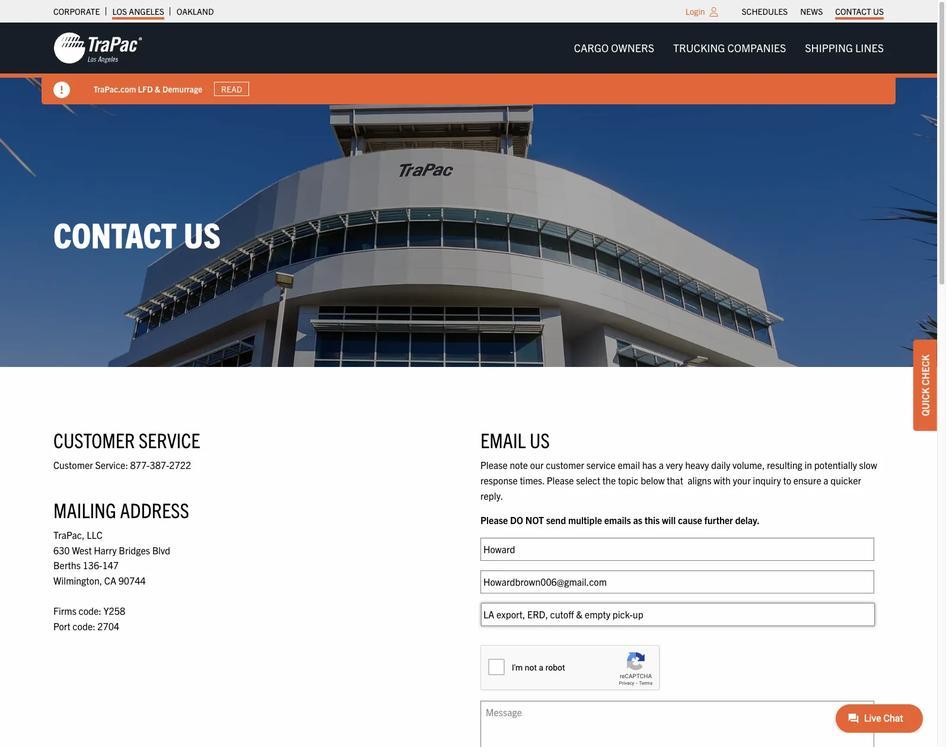 Task type: locate. For each thing, give the bounding box(es) containing it.
service
[[139, 427, 200, 453]]

customer up service:
[[53, 427, 135, 453]]

a down potentially
[[824, 475, 829, 486]]

address
[[120, 497, 189, 523]]

trucking companies
[[673, 41, 786, 55]]

1 customer from the top
[[53, 427, 135, 453]]

1 horizontal spatial contact
[[835, 6, 871, 17]]

in
[[805, 459, 812, 471]]

contact us link
[[835, 3, 884, 20]]

news
[[800, 6, 823, 17]]

please up response
[[481, 459, 508, 471]]

your
[[733, 475, 751, 486]]

harry
[[94, 544, 117, 556]]

0 horizontal spatial contact us
[[53, 212, 221, 256]]

387-
[[150, 459, 169, 471]]

banner containing cargo owners
[[0, 23, 946, 104]]

light image
[[710, 7, 718, 17]]

2 customer from the top
[[53, 459, 93, 471]]

customer for customer service
[[53, 427, 135, 453]]

our
[[530, 459, 544, 471]]

1 horizontal spatial contact us
[[835, 6, 884, 17]]

0 vertical spatial please
[[481, 459, 508, 471]]

port
[[53, 620, 70, 632]]

please do not send multiple emails as this will cause further delay.
[[481, 514, 760, 526]]

please left do
[[481, 514, 508, 526]]

heavy
[[685, 459, 709, 471]]

inquiry
[[753, 475, 781, 486]]

code: right 'port'
[[73, 620, 95, 632]]

147
[[102, 560, 119, 571]]

not
[[525, 514, 544, 526]]

further
[[704, 514, 733, 526]]

quicker
[[831, 475, 861, 486]]

code: up 2704
[[79, 605, 101, 617]]

email us
[[481, 427, 550, 453]]

us inside menu bar
[[873, 6, 884, 17]]

shipping
[[805, 41, 853, 55]]

0 vertical spatial contact
[[835, 6, 871, 17]]

banner
[[0, 23, 946, 104]]

0 vertical spatial contact us
[[835, 6, 884, 17]]

please for our
[[481, 459, 508, 471]]

login
[[686, 6, 705, 17]]

read link
[[215, 82, 249, 96]]

customer left service:
[[53, 459, 93, 471]]

llc
[[87, 529, 102, 541]]

a right has
[[659, 459, 664, 471]]

1 vertical spatial us
[[184, 212, 221, 256]]

contact us
[[835, 6, 884, 17], [53, 212, 221, 256]]

corporate link
[[53, 3, 100, 20]]

2 vertical spatial please
[[481, 514, 508, 526]]

los
[[112, 6, 127, 17]]

1 horizontal spatial a
[[824, 475, 829, 486]]

multiple
[[568, 514, 602, 526]]

136-
[[83, 560, 102, 571]]

1 vertical spatial menu bar
[[565, 36, 893, 60]]

potentially
[[814, 459, 857, 471]]

quick check
[[920, 355, 931, 416]]

ensure
[[794, 475, 821, 486]]

trapac,
[[53, 529, 85, 541]]

contact
[[835, 6, 871, 17], [53, 212, 177, 256]]

Message text field
[[481, 701, 874, 747]]

90744
[[118, 575, 146, 587]]

0 horizontal spatial contact
[[53, 212, 177, 256]]

emails
[[604, 514, 631, 526]]

1 vertical spatial please
[[547, 475, 574, 486]]

please for not
[[481, 514, 508, 526]]

please down customer
[[547, 475, 574, 486]]

0 vertical spatial menu bar
[[736, 3, 890, 20]]

2 vertical spatial us
[[530, 427, 550, 453]]

email
[[481, 427, 526, 453]]

oakland link
[[177, 3, 214, 20]]

lines
[[855, 41, 884, 55]]

volume,
[[733, 459, 765, 471]]

menu bar
[[736, 3, 890, 20], [565, 36, 893, 60]]

menu bar containing schedules
[[736, 3, 890, 20]]

menu bar containing cargo owners
[[565, 36, 893, 60]]

response
[[481, 475, 518, 486]]

cargo owners
[[574, 41, 654, 55]]

schedules
[[742, 6, 788, 17]]

0 horizontal spatial us
[[184, 212, 221, 256]]

&
[[155, 83, 161, 94]]

code:
[[79, 605, 101, 617], [73, 620, 95, 632]]

corporate
[[53, 6, 100, 17]]

menu bar up shipping
[[736, 3, 890, 20]]

trucking companies link
[[664, 36, 796, 60]]

west
[[72, 544, 92, 556]]

2 horizontal spatial us
[[873, 6, 884, 17]]

0 vertical spatial a
[[659, 459, 664, 471]]

us
[[873, 6, 884, 17], [184, 212, 221, 256], [530, 427, 550, 453]]

cause
[[678, 514, 702, 526]]

menu bar down light image on the right top
[[565, 36, 893, 60]]

that
[[667, 475, 683, 486]]

1 vertical spatial code:
[[73, 620, 95, 632]]

1 vertical spatial contact
[[53, 212, 177, 256]]

login link
[[686, 6, 705, 17]]

news link
[[800, 3, 823, 20]]

lfd
[[138, 83, 153, 94]]

1 horizontal spatial us
[[530, 427, 550, 453]]

a
[[659, 459, 664, 471], [824, 475, 829, 486]]

bridges
[[119, 544, 150, 556]]

mailing address
[[53, 497, 189, 523]]

1 vertical spatial customer
[[53, 459, 93, 471]]

contact inside menu bar
[[835, 6, 871, 17]]

0 vertical spatial customer
[[53, 427, 135, 453]]

wilmington,
[[53, 575, 102, 587]]

customer service: 877-387-2722
[[53, 459, 191, 471]]

1 vertical spatial contact us
[[53, 212, 221, 256]]

below
[[641, 475, 665, 486]]

877-
[[130, 459, 150, 471]]

0 vertical spatial us
[[873, 6, 884, 17]]



Task type: vqa. For each thing, say whether or not it's contained in the screenshot.
©
no



Task type: describe. For each thing, give the bounding box(es) containing it.
0 horizontal spatial a
[[659, 459, 664, 471]]

topic
[[618, 475, 639, 486]]

los angeles link
[[112, 3, 164, 20]]

trucking
[[673, 41, 725, 55]]

customer service
[[53, 427, 200, 453]]

customer
[[546, 459, 584, 471]]

ca
[[104, 575, 116, 587]]

solid image
[[53, 82, 70, 98]]

oakland
[[177, 6, 214, 17]]

delay.
[[735, 514, 760, 526]]

service
[[587, 459, 616, 471]]

Your Name text field
[[481, 538, 874, 561]]

firms code:  y258 port code:  2704
[[53, 605, 125, 632]]

angeles
[[129, 6, 164, 17]]

Your Email text field
[[481, 571, 874, 594]]

please note our customer service email has a very heavy daily volume, resulting in potentially slow response times. please select the topic below that  aligns with your inquiry to ensure a quicker reply.
[[481, 459, 877, 502]]

reply.
[[481, 490, 503, 502]]

service:
[[95, 459, 128, 471]]

read
[[221, 84, 242, 94]]

companies
[[728, 41, 786, 55]]

to
[[783, 475, 791, 486]]

blvd
[[152, 544, 170, 556]]

do
[[510, 514, 523, 526]]

y258
[[104, 605, 125, 617]]

los angeles
[[112, 6, 164, 17]]

customer for customer service: 877-387-2722
[[53, 459, 93, 471]]

630
[[53, 544, 70, 556]]

shipping lines link
[[796, 36, 893, 60]]

daily
[[711, 459, 730, 471]]

with
[[714, 475, 731, 486]]

firms
[[53, 605, 76, 617]]

note
[[510, 459, 528, 471]]

2704
[[98, 620, 119, 632]]

owners
[[611, 41, 654, 55]]

quick check link
[[914, 340, 937, 431]]

demurrage
[[163, 83, 203, 94]]

berths
[[53, 560, 81, 571]]

this
[[645, 514, 660, 526]]

send
[[546, 514, 566, 526]]

as
[[633, 514, 642, 526]]

cargo
[[574, 41, 609, 55]]

the
[[603, 475, 616, 486]]

contact us inside menu bar
[[835, 6, 884, 17]]

cargo owners link
[[565, 36, 664, 60]]

los angeles image
[[53, 31, 142, 65]]

shipping lines
[[805, 41, 884, 55]]

schedules link
[[742, 3, 788, 20]]

trapac.com lfd & demurrage
[[94, 83, 203, 94]]

select
[[576, 475, 600, 486]]

will
[[662, 514, 676, 526]]

resulting
[[767, 459, 803, 471]]

trapac.com
[[94, 83, 136, 94]]

2722
[[169, 459, 191, 471]]

0 vertical spatial code:
[[79, 605, 101, 617]]

slow
[[859, 459, 877, 471]]

check
[[920, 355, 931, 386]]

very
[[666, 459, 683, 471]]

has
[[642, 459, 657, 471]]

trapac, llc 630 west harry bridges blvd berths 136-147 wilmington, ca 90744
[[53, 529, 170, 587]]

email
[[618, 459, 640, 471]]

1 vertical spatial a
[[824, 475, 829, 486]]

quick
[[920, 388, 931, 416]]

mailing
[[53, 497, 116, 523]]



